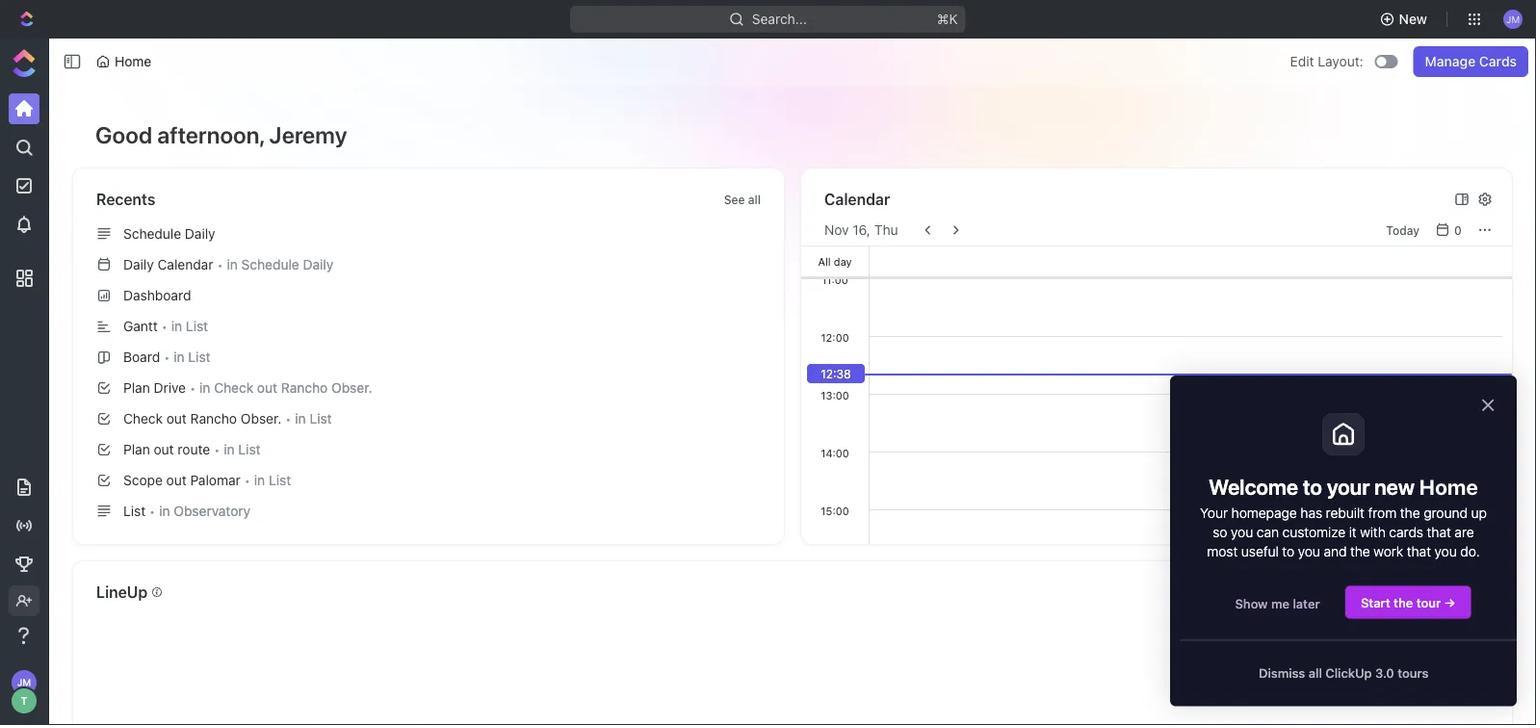 Task type: describe. For each thing, give the bounding box(es) containing it.
thu
[[874, 222, 898, 238]]

most
[[1207, 544, 1238, 560]]

observatory
[[174, 503, 251, 519]]

jm t
[[17, 677, 31, 707]]

so
[[1213, 524, 1228, 540]]

do.
[[1460, 544, 1480, 560]]

• inside gantt • in list
[[162, 319, 167, 334]]

edit
[[1290, 53, 1314, 69]]

later
[[1293, 596, 1320, 610]]

see
[[724, 193, 745, 206]]

edit layout:
[[1290, 53, 1363, 69]]

welcome
[[1209, 474, 1298, 499]]

0 horizontal spatial schedule
[[123, 226, 181, 242]]

layout:
[[1318, 53, 1363, 69]]

new
[[1399, 11, 1427, 27]]

start the tour → button
[[1344, 585, 1472, 620]]

good
[[95, 121, 152, 148]]

me
[[1271, 596, 1290, 610]]

2 horizontal spatial daily
[[303, 257, 333, 273]]

• inside board • in list
[[164, 350, 170, 365]]

recents
[[96, 190, 155, 209]]

home inside welcome to your new home your homepage has rebuilt from the ground up so you can customize it with cards that are most useful to you and the work that you do.
[[1419, 474, 1478, 499]]

0 horizontal spatial check
[[123, 411, 163, 427]]

1 horizontal spatial you
[[1298, 544, 1320, 560]]

0 vertical spatial the
[[1400, 505, 1420, 520]]

board
[[123, 349, 160, 365]]

15:00
[[821, 505, 849, 517]]

your
[[1327, 474, 1370, 499]]

12:38
[[821, 367, 851, 380]]

nov
[[824, 222, 849, 238]]

nov 16, thu
[[824, 222, 898, 238]]

16,
[[853, 222, 871, 238]]

rebuilt
[[1326, 505, 1365, 520]]

customize
[[1283, 524, 1346, 540]]

1 horizontal spatial obser.
[[331, 380, 372, 396]]

dashboard link
[[89, 280, 769, 311]]

→
[[1444, 595, 1456, 609]]

search...
[[752, 11, 807, 27]]

your
[[1200, 505, 1228, 520]]

list up board • in list
[[186, 318, 208, 334]]

out for rancho
[[166, 411, 187, 427]]

daily calendar • in schedule daily
[[123, 257, 333, 273]]

0 horizontal spatial you
[[1231, 524, 1253, 540]]

out for route
[[154, 442, 174, 457]]

check out rancho obser. • in list
[[123, 411, 332, 427]]

• inside scope out palomar • in list
[[244, 473, 250, 488]]

• inside plan out route • in list
[[214, 443, 220, 457]]

0 button
[[1431, 219, 1470, 242]]

×
[[1480, 390, 1496, 417]]

× button
[[1480, 390, 1496, 417]]

out up check out rancho obser. • in list
[[257, 380, 277, 396]]

plan out route • in list
[[123, 442, 261, 457]]

list • in observatory
[[123, 503, 251, 519]]

show
[[1235, 596, 1268, 610]]

can
[[1257, 524, 1279, 540]]

0 horizontal spatial daily
[[123, 257, 154, 273]]

ground
[[1424, 505, 1468, 520]]

schedule daily
[[123, 226, 215, 242]]

1 vertical spatial that
[[1407, 544, 1431, 560]]

jm for jm
[[1506, 13, 1520, 24]]

useful
[[1241, 544, 1279, 560]]

dismiss all clickup 3.0 tours button
[[1243, 656, 1444, 689]]

new
[[1375, 474, 1415, 499]]

lineup
[[96, 583, 147, 601]]

11:00
[[822, 274, 848, 286]]

all for dismiss
[[1309, 665, 1322, 680]]

scope
[[123, 472, 163, 488]]

14:00
[[821, 447, 849, 459]]

homepage
[[1232, 505, 1297, 520]]

the inside button
[[1394, 595, 1413, 609]]

jeremy
[[269, 121, 347, 148]]

cards
[[1389, 524, 1423, 540]]

manage cards
[[1425, 53, 1517, 69]]

start
[[1361, 595, 1390, 609]]

today
[[1386, 223, 1420, 237]]

1 horizontal spatial to
[[1303, 474, 1322, 499]]

work
[[1374, 544, 1403, 560]]

1 vertical spatial calendar
[[158, 257, 213, 273]]

see all button
[[716, 188, 769, 211]]

and
[[1324, 544, 1347, 560]]

clickup
[[1326, 665, 1372, 680]]

welcome to your new home your homepage has rebuilt from the ground up so you can customize it with cards that are most useful to you and the work that you do.
[[1200, 474, 1490, 560]]

schedule daily link
[[89, 219, 769, 249]]



Task type: locate. For each thing, give the bounding box(es) containing it.
today button
[[1379, 219, 1427, 242]]

home
[[115, 53, 151, 69], [1419, 474, 1478, 499]]

calendar down schedule daily
[[158, 257, 213, 273]]

• inside check out rancho obser. • in list
[[285, 412, 291, 426]]

t
[[21, 695, 28, 707]]

good afternoon, jeremy
[[95, 121, 347, 148]]

•
[[217, 258, 223, 272], [162, 319, 167, 334], [164, 350, 170, 365], [190, 381, 196, 395], [285, 412, 291, 426], [214, 443, 220, 457], [244, 473, 250, 488], [149, 504, 155, 519]]

day
[[834, 255, 852, 268]]

1 vertical spatial rancho
[[190, 411, 237, 427]]

0 horizontal spatial jm
[[17, 677, 31, 688]]

0 vertical spatial obser.
[[331, 380, 372, 396]]

list down scope
[[123, 503, 146, 519]]

0 horizontal spatial rancho
[[190, 411, 237, 427]]

home up ground
[[1419, 474, 1478, 499]]

rancho up route
[[190, 411, 237, 427]]

schedule
[[123, 226, 181, 242], [241, 257, 299, 273]]

1 vertical spatial to
[[1282, 544, 1295, 560]]

list down check out rancho obser. • in list
[[238, 442, 261, 457]]

0 vertical spatial all
[[748, 193, 761, 206]]

start the tour →
[[1361, 595, 1456, 609]]

0 horizontal spatial calendar
[[158, 257, 213, 273]]

daily inside schedule daily link
[[185, 226, 215, 242]]

all right see
[[748, 193, 761, 206]]

the left tour
[[1394, 595, 1413, 609]]

to
[[1303, 474, 1322, 499], [1282, 544, 1295, 560]]

0 vertical spatial home
[[115, 53, 151, 69]]

obser.
[[331, 380, 372, 396], [241, 411, 282, 427]]

up
[[1471, 505, 1487, 520]]

the up cards
[[1400, 505, 1420, 520]]

list right palomar
[[269, 472, 291, 488]]

1 vertical spatial obser.
[[241, 411, 282, 427]]

1 vertical spatial all
[[1309, 665, 1322, 680]]

see all
[[724, 193, 761, 206]]

0 vertical spatial that
[[1427, 524, 1451, 540]]

palomar
[[190, 472, 241, 488]]

that
[[1427, 524, 1451, 540], [1407, 544, 1431, 560]]

show me later button
[[1220, 587, 1335, 620]]

all for see
[[748, 193, 761, 206]]

tour
[[1417, 595, 1441, 609]]

to up has
[[1303, 474, 1322, 499]]

jm
[[1506, 13, 1520, 24], [17, 677, 31, 688]]

plan for plan out route
[[123, 442, 150, 457]]

scope out palomar • in list
[[123, 472, 291, 488]]

rancho
[[281, 380, 328, 396], [190, 411, 237, 427]]

from
[[1368, 505, 1397, 520]]

the down it
[[1350, 544, 1370, 560]]

show me later
[[1235, 596, 1320, 610]]

new button
[[1372, 4, 1439, 35]]

route
[[178, 442, 210, 457]]

0 horizontal spatial obser.
[[241, 411, 282, 427]]

• inside list • in observatory
[[149, 504, 155, 519]]

0
[[1454, 223, 1462, 237]]

check
[[214, 380, 253, 396], [123, 411, 163, 427]]

jm inside dropdown button
[[1506, 13, 1520, 24]]

drive
[[154, 380, 186, 396]]

3.0
[[1375, 665, 1394, 680]]

⌘k
[[937, 11, 958, 27]]

out up list • in observatory
[[166, 472, 187, 488]]

2 plan from the top
[[123, 442, 150, 457]]

in
[[227, 257, 238, 273], [171, 318, 182, 334], [174, 349, 184, 365], [199, 380, 210, 396], [295, 411, 306, 427], [224, 442, 235, 457], [254, 472, 265, 488], [159, 503, 170, 519]]

check down drive
[[123, 411, 163, 427]]

nov 16, thu button
[[824, 222, 898, 238]]

0 vertical spatial check
[[214, 380, 253, 396]]

12:00
[[821, 331, 849, 344]]

out for palomar
[[166, 472, 187, 488]]

that down cards
[[1407, 544, 1431, 560]]

1 horizontal spatial calendar
[[824, 190, 890, 209]]

0 vertical spatial jm
[[1506, 13, 1520, 24]]

you left do. at the bottom right of the page
[[1435, 544, 1457, 560]]

gantt • in list
[[123, 318, 208, 334]]

to right useful
[[1282, 544, 1295, 560]]

jm up cards
[[1506, 13, 1520, 24]]

plan down board
[[123, 380, 150, 396]]

0 horizontal spatial all
[[748, 193, 761, 206]]

home up good
[[115, 53, 151, 69]]

out left route
[[154, 442, 174, 457]]

all day
[[818, 255, 852, 268]]

calendar up nov 16, thu dropdown button
[[824, 190, 890, 209]]

1 vertical spatial check
[[123, 411, 163, 427]]

are
[[1455, 524, 1474, 540]]

list down gantt • in list
[[188, 349, 210, 365]]

0 vertical spatial to
[[1303, 474, 1322, 499]]

plan
[[123, 380, 150, 396], [123, 442, 150, 457]]

1 horizontal spatial jm
[[1506, 13, 1520, 24]]

you down 'customize'
[[1298, 544, 1320, 560]]

1 horizontal spatial home
[[1419, 474, 1478, 499]]

manage cards button
[[1414, 46, 1528, 77]]

jm up t
[[17, 677, 31, 688]]

list down plan drive • in check out rancho obser.
[[310, 411, 332, 427]]

0 horizontal spatial to
[[1282, 544, 1295, 560]]

cards
[[1479, 53, 1517, 69]]

dashboard
[[123, 287, 191, 303]]

you right the so
[[1231, 524, 1253, 540]]

out down drive
[[166, 411, 187, 427]]

with
[[1360, 524, 1386, 540]]

1 vertical spatial plan
[[123, 442, 150, 457]]

afternoon,
[[157, 121, 264, 148]]

check up check out rancho obser. • in list
[[214, 380, 253, 396]]

1 vertical spatial the
[[1350, 544, 1370, 560]]

1 horizontal spatial check
[[214, 380, 253, 396]]

out
[[257, 380, 277, 396], [166, 411, 187, 427], [154, 442, 174, 457], [166, 472, 187, 488]]

1 vertical spatial jm
[[17, 677, 31, 688]]

1 horizontal spatial all
[[1309, 665, 1322, 680]]

0 vertical spatial rancho
[[281, 380, 328, 396]]

you
[[1231, 524, 1253, 540], [1298, 544, 1320, 560], [1435, 544, 1457, 560]]

1 horizontal spatial schedule
[[241, 257, 299, 273]]

jm button
[[1498, 4, 1528, 35]]

it
[[1349, 524, 1357, 540]]

• inside plan drive • in check out rancho obser.
[[190, 381, 196, 395]]

0 vertical spatial plan
[[123, 380, 150, 396]]

rancho up check out rancho obser. • in list
[[281, 380, 328, 396]]

13:00
[[821, 389, 849, 402]]

all left 'clickup' on the bottom right of page
[[1309, 665, 1322, 680]]

calendar
[[824, 190, 890, 209], [158, 257, 213, 273]]

board • in list
[[123, 349, 210, 365]]

× navigation
[[1170, 376, 1527, 706]]

1 plan from the top
[[123, 380, 150, 396]]

daily
[[185, 226, 215, 242], [123, 257, 154, 273], [303, 257, 333, 273]]

2 horizontal spatial you
[[1435, 544, 1457, 560]]

1 vertical spatial schedule
[[241, 257, 299, 273]]

plan for plan drive
[[123, 380, 150, 396]]

0 vertical spatial schedule
[[123, 226, 181, 242]]

1 vertical spatial home
[[1419, 474, 1478, 499]]

all
[[818, 255, 831, 268]]

plan drive • in check out rancho obser.
[[123, 380, 372, 396]]

all
[[748, 193, 761, 206], [1309, 665, 1322, 680]]

manage
[[1425, 53, 1476, 69]]

0 vertical spatial calendar
[[824, 190, 890, 209]]

has
[[1301, 505, 1322, 520]]

1 horizontal spatial rancho
[[281, 380, 328, 396]]

gantt
[[123, 318, 158, 334]]

plan up scope
[[123, 442, 150, 457]]

tours
[[1398, 665, 1429, 680]]

dismiss all clickup 3.0 tours
[[1259, 665, 1429, 680]]

all inside × navigation
[[1309, 665, 1322, 680]]

• inside "daily calendar • in schedule daily"
[[217, 258, 223, 272]]

2 vertical spatial the
[[1394, 595, 1413, 609]]

1 horizontal spatial daily
[[185, 226, 215, 242]]

that down ground
[[1427, 524, 1451, 540]]

0 horizontal spatial home
[[115, 53, 151, 69]]

jm for jm t
[[17, 677, 31, 688]]



Task type: vqa. For each thing, say whether or not it's contained in the screenshot.


